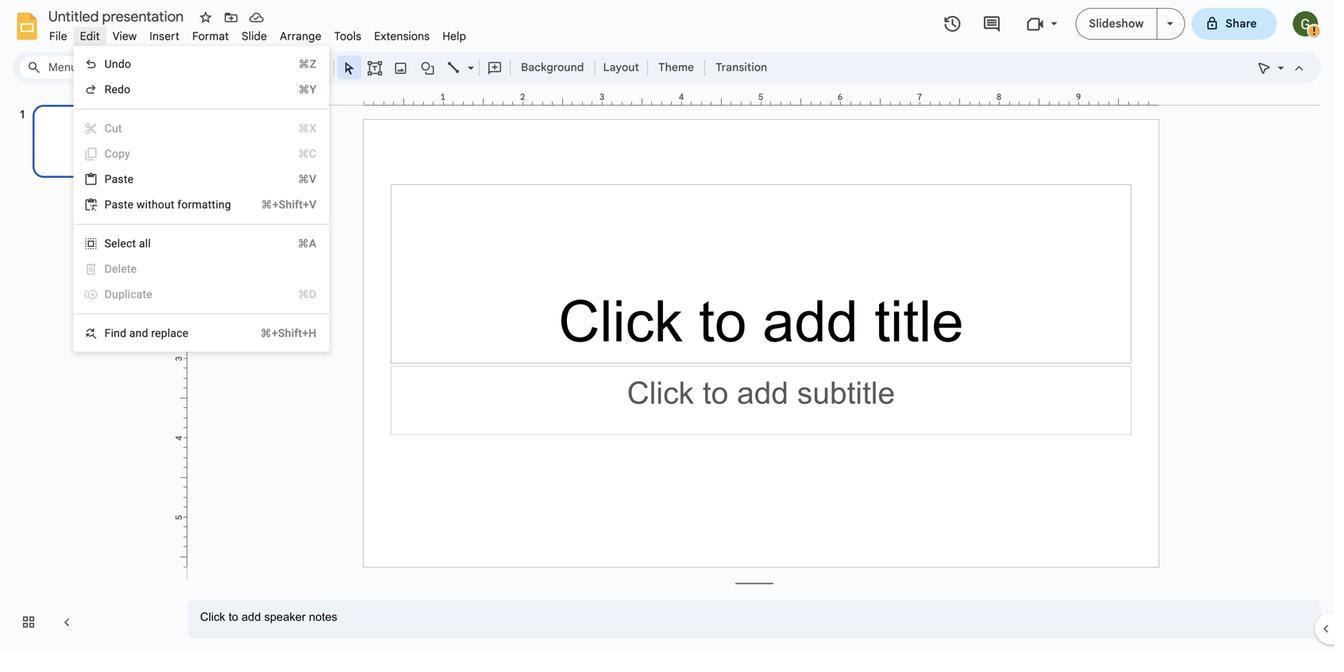Task type: vqa. For each thing, say whether or not it's contained in the screenshot.
ut
yes



Task type: describe. For each thing, give the bounding box(es) containing it.
find and replace f element
[[105, 327, 193, 340]]

d for e
[[105, 263, 112, 276]]

u
[[105, 58, 112, 71]]

f
[[105, 327, 111, 340]]

share
[[1226, 17, 1258, 31]]

transition button
[[709, 56, 775, 79]]

format
[[192, 29, 229, 43]]

replace
[[151, 327, 189, 340]]

t
[[118, 122, 122, 135]]

menu bar banner
[[0, 0, 1335, 651]]

slide
[[242, 29, 267, 43]]

menu item containing c
[[74, 141, 329, 167]]

menu bar inside menu bar banner
[[43, 21, 473, 47]]

cut t element
[[105, 122, 127, 135]]

tools
[[334, 29, 362, 43]]

background
[[521, 60, 584, 74]]

mode and view toolbar
[[1252, 0, 1323, 419]]

aste
[[112, 173, 134, 186]]

shape image
[[419, 56, 437, 79]]

⌘a element
[[279, 236, 317, 252]]

menu inside application
[[74, 46, 329, 352]]

⌘z
[[299, 58, 317, 71]]

layout button
[[599, 56, 644, 79]]

uplicate
[[112, 288, 152, 301]]

select
[[105, 237, 136, 250]]

⌘+shift+h element
[[241, 326, 317, 342]]

help
[[443, 29, 466, 43]]

application containing slideshow
[[0, 0, 1335, 651]]

slideshow
[[1090, 17, 1144, 31]]

cu
[[105, 122, 118, 135]]

transition
[[716, 60, 768, 74]]

select a ll
[[105, 237, 151, 250]]

undo u element
[[105, 58, 136, 71]]

edit
[[80, 29, 100, 43]]

lete
[[118, 263, 137, 276]]

e
[[112, 263, 118, 276]]

delete e element
[[105, 263, 142, 276]]

⌘c element
[[279, 146, 317, 162]]

f ind and replace
[[105, 327, 189, 340]]

menu item containing cu
[[74, 116, 329, 141]]

file menu item
[[43, 27, 74, 46]]

slide menu item
[[235, 27, 274, 46]]

paste p element
[[105, 173, 138, 186]]

⌘a
[[298, 237, 317, 250]]

main toolbar
[[99, 56, 776, 79]]

⌘z element
[[280, 56, 317, 72]]

ut
[[165, 198, 175, 211]]

o
[[158, 198, 165, 211]]

view menu item
[[106, 27, 143, 46]]

ll
[[145, 237, 151, 250]]

⌘v
[[298, 173, 317, 186]]



Task type: locate. For each thing, give the bounding box(es) containing it.
⌘+shift+v
[[261, 198, 317, 211]]

paste
[[105, 198, 134, 211]]

p aste
[[105, 173, 134, 186]]

insert menu item
[[143, 27, 186, 46]]

menu containing u
[[74, 46, 329, 352]]

menu bar containing file
[[43, 21, 473, 47]]

r
[[105, 83, 112, 96]]

⌘x
[[298, 122, 317, 135]]

⌘+shift+v element
[[242, 197, 317, 213]]

paste without formatting o element
[[105, 198, 236, 211]]

slideshow button
[[1076, 8, 1158, 40]]

file
[[49, 29, 67, 43]]

cu t
[[105, 122, 122, 135]]

copy c element
[[105, 147, 135, 160]]

format menu item
[[186, 27, 235, 46]]

extensions menu item
[[368, 27, 436, 46]]

2 d from the top
[[105, 288, 112, 301]]

theme button
[[651, 56, 702, 79]]

layout
[[603, 60, 640, 74]]

⌘c
[[298, 147, 317, 160]]

ndo
[[112, 58, 131, 71]]

background button
[[514, 56, 591, 79]]

and
[[129, 327, 148, 340]]

0 vertical spatial d
[[105, 263, 112, 276]]

c opy
[[105, 147, 130, 160]]

⌘+shift+h
[[260, 327, 317, 340]]

d for uplicate
[[105, 288, 112, 301]]

⌘d
[[298, 288, 317, 301]]

ind
[[111, 327, 126, 340]]

opy
[[112, 147, 130, 160]]

p
[[105, 173, 112, 186]]

⌘y element
[[279, 82, 317, 98]]

edo
[[112, 83, 131, 96]]

c
[[105, 147, 112, 160]]

share button
[[1192, 8, 1278, 40]]

menu
[[74, 46, 329, 352]]

1 vertical spatial d
[[105, 288, 112, 301]]

with
[[137, 198, 158, 211]]

⌘x element
[[279, 121, 317, 137]]

edit menu item
[[74, 27, 106, 46]]

r edo
[[105, 83, 131, 96]]

a
[[139, 237, 145, 250]]

d e lete
[[105, 263, 137, 276]]

d
[[105, 263, 112, 276], [105, 288, 112, 301]]

extensions
[[374, 29, 430, 43]]

presentation options image
[[1168, 22, 1174, 25]]

arrange
[[280, 29, 322, 43]]

insert
[[150, 29, 180, 43]]

menu bar
[[43, 21, 473, 47]]

duplicate d element
[[105, 288, 157, 301]]

Rename text field
[[43, 6, 193, 25]]

d left lete
[[105, 263, 112, 276]]

d down e
[[105, 288, 112, 301]]

paste with o ut formatting
[[105, 198, 231, 211]]

tools menu item
[[328, 27, 368, 46]]

d uplicate
[[105, 288, 152, 301]]

navigation inside application
[[0, 90, 175, 651]]

select all a element
[[105, 237, 156, 250]]

arrange menu item
[[274, 27, 328, 46]]

formatting
[[178, 198, 231, 211]]

help menu item
[[436, 27, 473, 46]]

u ndo
[[105, 58, 131, 71]]

Star checkbox
[[195, 6, 217, 29]]

theme
[[659, 60, 694, 74]]

⌘v element
[[279, 172, 317, 188]]

view
[[113, 29, 137, 43]]

insert image image
[[392, 56, 410, 79]]

menu item
[[74, 116, 329, 141], [74, 141, 329, 167], [84, 261, 317, 277], [84, 287, 317, 303]]

navigation
[[0, 90, 175, 651]]

Menus field
[[20, 56, 99, 79]]

application
[[0, 0, 1335, 651]]

⌘y
[[298, 83, 317, 96]]

redo r element
[[105, 83, 135, 96]]

1 d from the top
[[105, 263, 112, 276]]

⌘d element
[[279, 287, 317, 303]]



